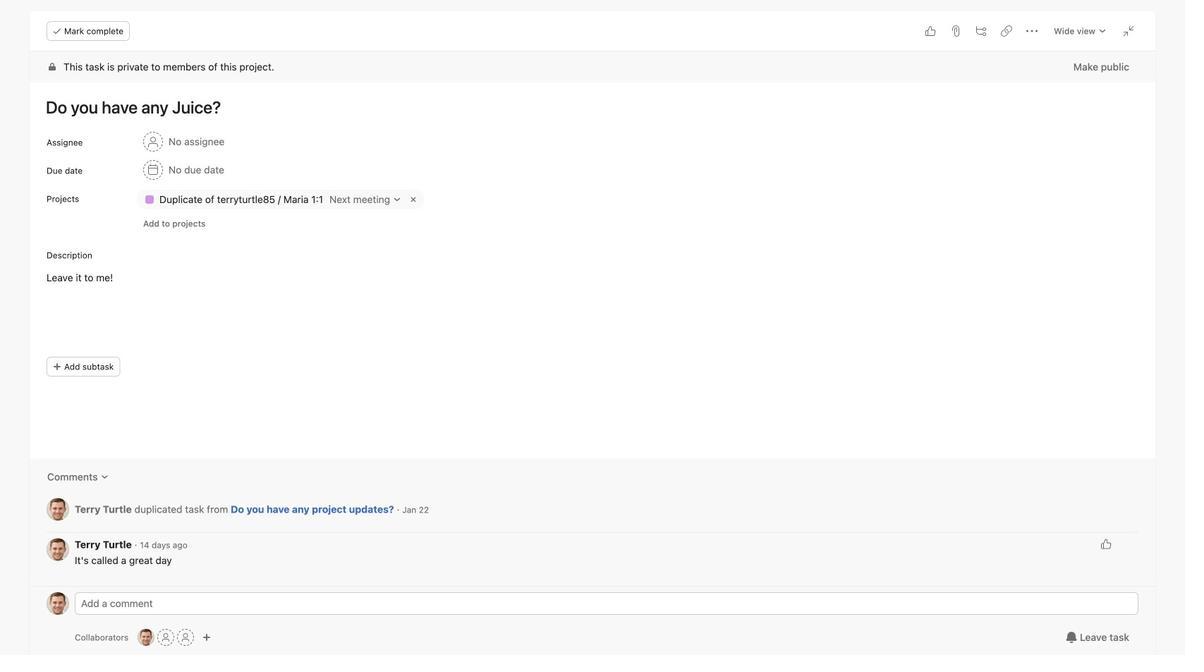 Task type: describe. For each thing, give the bounding box(es) containing it.
1 open user profile image from the top
[[47, 539, 69, 561]]

open user profile image
[[47, 499, 69, 521]]

copy task link image
[[1001, 25, 1013, 37]]

0 likes. click to like this task comment image
[[1101, 539, 1112, 550]]

0 likes. click to like this task image
[[925, 25, 936, 37]]

more actions for this task image
[[1027, 25, 1038, 37]]

0 horizontal spatial add or remove collaborators image
[[138, 629, 155, 646]]



Task type: vqa. For each thing, say whether or not it's contained in the screenshot.
Projects element
no



Task type: locate. For each thing, give the bounding box(es) containing it.
add or remove collaborators image
[[138, 629, 155, 646], [203, 634, 211, 642]]

2 open user profile image from the top
[[47, 593, 69, 615]]

add subtask image
[[976, 25, 987, 37]]

main content
[[30, 52, 1156, 586]]

1 horizontal spatial add or remove collaborators image
[[203, 634, 211, 642]]

0 vertical spatial open user profile image
[[47, 539, 69, 561]]

remove image
[[408, 194, 419, 205]]

Task Name text field
[[37, 91, 1139, 124]]

open user profile image
[[47, 539, 69, 561], [47, 593, 69, 615]]

description document
[[31, 270, 1139, 301]]

1 vertical spatial open user profile image
[[47, 593, 69, 615]]

collapse task pane image
[[1124, 25, 1135, 37]]

attachments: add a file to this task, do you have any juice? image
[[951, 25, 962, 37]]

comments image
[[101, 473, 109, 482]]

do you have any juice? dialog
[[30, 11, 1156, 656]]



